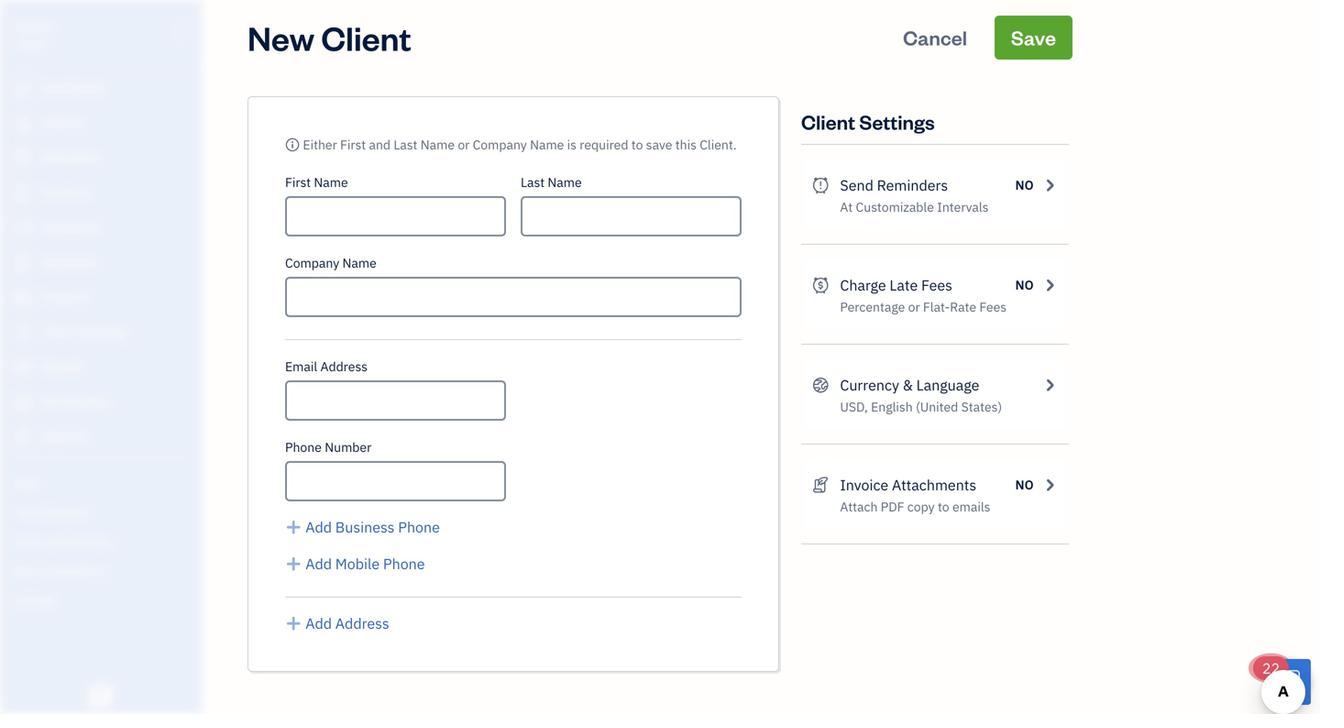 Task type: locate. For each thing, give the bounding box(es) containing it.
first left 'and'
[[340, 136, 366, 153]]

client image
[[12, 115, 34, 133]]

charge
[[840, 276, 886, 295]]

add left the mobile
[[305, 554, 332, 573]]

phone
[[285, 439, 322, 456], [398, 518, 440, 537], [383, 554, 425, 573]]

3 no from the top
[[1015, 476, 1034, 493]]

copy
[[908, 498, 935, 515]]

no
[[1015, 176, 1034, 193], [1015, 276, 1034, 293], [1015, 476, 1034, 493]]

1 plus image from the top
[[285, 516, 302, 538]]

1 horizontal spatial to
[[938, 498, 950, 515]]

add
[[305, 518, 332, 537], [305, 554, 332, 573], [305, 614, 332, 633]]

2 add from the top
[[305, 554, 332, 573]]

new
[[248, 16, 315, 59]]

1 add from the top
[[305, 518, 332, 537]]

new client
[[248, 16, 411, 59]]

name down "first name" "text field"
[[342, 254, 377, 271]]

0 vertical spatial or
[[458, 136, 470, 153]]

1 vertical spatial chevronright image
[[1041, 374, 1058, 396]]

company up last name on the top left of page
[[473, 136, 527, 153]]

chevronright image for invoice attachments
[[1041, 474, 1058, 496]]

save
[[646, 136, 672, 153]]

0 horizontal spatial fees
[[921, 276, 953, 295]]

mobile
[[335, 554, 380, 573]]

chevronright image for charge late fees
[[1041, 274, 1058, 296]]

plus image up plus icon
[[285, 553, 302, 575]]

fees up flat-
[[921, 276, 953, 295]]

1 horizontal spatial last
[[521, 174, 545, 191]]

0 vertical spatial plus image
[[285, 516, 302, 538]]

last
[[394, 136, 418, 153], [521, 174, 545, 191]]

currency
[[840, 375, 899, 395]]

2 vertical spatial add
[[305, 614, 332, 633]]

1 chevronright image from the top
[[1041, 274, 1058, 296]]

no for send reminders
[[1015, 176, 1034, 193]]

address down add mobile phone
[[335, 614, 389, 633]]

phone left number at the left bottom
[[285, 439, 322, 456]]

client right new on the left
[[321, 16, 411, 59]]

invoice
[[840, 475, 889, 495]]

invoice attachments
[[840, 475, 977, 495]]

latereminders image
[[812, 174, 829, 196]]

Last Name text field
[[521, 196, 742, 237]]

money image
[[12, 358, 34, 377]]

address for add address
[[335, 614, 389, 633]]

phone down phone number text field
[[398, 518, 440, 537]]

invoices image
[[812, 474, 829, 496]]

or right 'and'
[[458, 136, 470, 153]]

last right 'and'
[[394, 136, 418, 153]]

1 no from the top
[[1015, 176, 1034, 193]]

client up latereminders image
[[801, 109, 855, 135]]

to right the copy
[[938, 498, 950, 515]]

to
[[632, 136, 643, 153], [938, 498, 950, 515]]

plus image left business in the left bottom of the page
[[285, 516, 302, 538]]

(united
[[916, 398, 958, 415]]

3 chevronright image from the top
[[1041, 474, 1058, 496]]

0 vertical spatial no
[[1015, 176, 1034, 193]]

or left flat-
[[908, 298, 920, 315]]

add mobile phone
[[305, 554, 425, 573]]

1 vertical spatial or
[[908, 298, 920, 315]]

first down primary image at the top left of the page
[[285, 174, 311, 191]]

plus image
[[285, 516, 302, 538], [285, 553, 302, 575]]

to left save
[[632, 136, 643, 153]]

1 horizontal spatial fees
[[980, 298, 1007, 315]]

either
[[303, 136, 337, 153]]

plus image for add business phone
[[285, 516, 302, 538]]

last name
[[521, 174, 582, 191]]

0 horizontal spatial first
[[285, 174, 311, 191]]

add for add mobile phone
[[305, 554, 332, 573]]

1 vertical spatial to
[[938, 498, 950, 515]]

0 vertical spatial client
[[321, 16, 411, 59]]

0 horizontal spatial client
[[321, 16, 411, 59]]

address inside button
[[335, 614, 389, 633]]

client settings
[[801, 109, 935, 135]]

chevronright image
[[1041, 274, 1058, 296], [1041, 374, 1058, 396], [1041, 474, 1058, 496]]

Phone Number text field
[[285, 461, 506, 502]]

required
[[580, 136, 629, 153]]

language
[[917, 375, 980, 395]]

first
[[340, 136, 366, 153], [285, 174, 311, 191]]

name left is
[[530, 136, 564, 153]]

add business phone
[[305, 518, 440, 537]]

charge late fees
[[840, 276, 953, 295]]

last down the either first and last name or company name is required to save this client.
[[521, 174, 545, 191]]

2 vertical spatial chevronright image
[[1041, 474, 1058, 496]]

name for last name
[[548, 174, 582, 191]]

2 vertical spatial no
[[1015, 476, 1034, 493]]

team members image
[[14, 504, 196, 519]]

name for first name
[[314, 174, 348, 191]]

customizable
[[856, 199, 934, 215]]

22 button
[[1253, 656, 1311, 705]]

name down is
[[548, 174, 582, 191]]

client
[[321, 16, 411, 59], [801, 109, 855, 135]]

chart image
[[12, 393, 34, 412]]

1 vertical spatial add
[[305, 554, 332, 573]]

0 vertical spatial add
[[305, 518, 332, 537]]

name for company name
[[342, 254, 377, 271]]

currencyandlanguage image
[[812, 374, 829, 396]]

0 horizontal spatial last
[[394, 136, 418, 153]]

0 horizontal spatial company
[[285, 254, 339, 271]]

add for add business phone
[[305, 518, 332, 537]]

add left business in the left bottom of the page
[[305, 518, 332, 537]]

1 horizontal spatial or
[[908, 298, 920, 315]]

2 plus image from the top
[[285, 553, 302, 575]]

0 vertical spatial fees
[[921, 276, 953, 295]]

fees right rate
[[980, 298, 1007, 315]]

add right plus icon
[[305, 614, 332, 633]]

0 vertical spatial chevronright image
[[1041, 274, 1058, 296]]

address for email address
[[320, 358, 368, 375]]

add inside button
[[305, 614, 332, 633]]

3 add from the top
[[305, 614, 332, 633]]

1 vertical spatial address
[[335, 614, 389, 633]]

intervals
[[937, 199, 989, 215]]

company name
[[285, 254, 377, 271]]

1 vertical spatial no
[[1015, 276, 1034, 293]]

percentage or flat-rate fees
[[840, 298, 1007, 315]]

address right email
[[320, 358, 368, 375]]

1 vertical spatial plus image
[[285, 553, 302, 575]]

items and services image
[[14, 534, 196, 548]]

1 horizontal spatial first
[[340, 136, 366, 153]]

cancel button
[[887, 16, 984, 60]]

0 vertical spatial address
[[320, 358, 368, 375]]

address
[[320, 358, 368, 375], [335, 614, 389, 633]]

name down either
[[314, 174, 348, 191]]

0 vertical spatial first
[[340, 136, 366, 153]]

save button
[[995, 16, 1073, 60]]

phone for add mobile phone
[[383, 554, 425, 573]]

report image
[[12, 428, 34, 447]]

timer image
[[12, 324, 34, 342]]

company down 'first name' at the top of the page
[[285, 254, 339, 271]]

name
[[421, 136, 455, 153], [530, 136, 564, 153], [314, 174, 348, 191], [548, 174, 582, 191], [342, 254, 377, 271]]

0 horizontal spatial to
[[632, 136, 643, 153]]

add for add address
[[305, 614, 332, 633]]

business
[[335, 518, 395, 537]]

phone right the mobile
[[383, 554, 425, 573]]

and
[[369, 136, 391, 153]]

apps image
[[14, 475, 196, 490]]

or
[[458, 136, 470, 153], [908, 298, 920, 315]]

1 vertical spatial phone
[[398, 518, 440, 537]]

0 vertical spatial phone
[[285, 439, 322, 456]]

payment image
[[12, 219, 34, 237]]

1 vertical spatial company
[[285, 254, 339, 271]]

apple owner
[[15, 16, 54, 51]]

fees
[[921, 276, 953, 295], [980, 298, 1007, 315]]

main element
[[0, 0, 248, 714]]

owner
[[15, 37, 48, 51]]

send reminders
[[840, 176, 948, 195]]

1 horizontal spatial company
[[473, 136, 527, 153]]

company
[[473, 136, 527, 153], [285, 254, 339, 271]]

late
[[890, 276, 918, 295]]

settings
[[859, 109, 935, 135]]

Email Address text field
[[285, 380, 506, 421]]

primary image
[[285, 136, 300, 153]]

2 vertical spatial phone
[[383, 554, 425, 573]]

1 horizontal spatial client
[[801, 109, 855, 135]]

rate
[[950, 298, 977, 315]]

1 vertical spatial client
[[801, 109, 855, 135]]

2 no from the top
[[1015, 276, 1034, 293]]



Task type: vqa. For each thing, say whether or not it's contained in the screenshot.
bottommost Reconciliation
no



Task type: describe. For each thing, give the bounding box(es) containing it.
1 vertical spatial first
[[285, 174, 311, 191]]

dashboard image
[[12, 80, 34, 98]]

cancel
[[903, 24, 967, 50]]

usd, english (united states)
[[840, 398, 1002, 415]]

at customizable intervals
[[840, 199, 989, 215]]

this
[[675, 136, 697, 153]]

freshbooks image
[[86, 685, 116, 707]]

usd,
[[840, 398, 868, 415]]

email
[[285, 358, 317, 375]]

phone number
[[285, 439, 372, 456]]

estimate image
[[12, 149, 34, 168]]

add address button
[[285, 612, 389, 634]]

save
[[1011, 24, 1056, 50]]

expense image
[[12, 254, 34, 272]]

at
[[840, 199, 853, 215]]

send
[[840, 176, 874, 195]]

plus image
[[285, 612, 302, 634]]

name right 'and'
[[421, 136, 455, 153]]

english
[[871, 398, 913, 415]]

add address
[[305, 614, 389, 633]]

0 horizontal spatial or
[[458, 136, 470, 153]]

currency & language
[[840, 375, 980, 395]]

email address
[[285, 358, 368, 375]]

2 chevronright image from the top
[[1041, 374, 1058, 396]]

is
[[567, 136, 577, 153]]

first name
[[285, 174, 348, 191]]

states)
[[961, 398, 1002, 415]]

Company Name text field
[[285, 277, 742, 317]]

pdf
[[881, 498, 904, 515]]

settings image
[[14, 592, 196, 607]]

First Name text field
[[285, 196, 506, 237]]

invoice image
[[12, 184, 34, 203]]

resource center badge image
[[1265, 659, 1311, 705]]

&
[[903, 375, 913, 395]]

number
[[325, 439, 372, 456]]

no for invoice attachments
[[1015, 476, 1034, 493]]

chevronright image
[[1041, 174, 1058, 196]]

apple
[[15, 16, 54, 35]]

either first and last name or company name is required to save this client.
[[303, 136, 737, 153]]

latefees image
[[812, 274, 829, 296]]

0 vertical spatial last
[[394, 136, 418, 153]]

add mobile phone button
[[285, 553, 425, 575]]

attach pdf copy to emails
[[840, 498, 991, 515]]

22
[[1263, 659, 1280, 678]]

emails
[[953, 498, 991, 515]]

flat-
[[923, 298, 950, 315]]

bank connections image
[[14, 563, 196, 578]]

attachments
[[892, 475, 977, 495]]

no for charge late fees
[[1015, 276, 1034, 293]]

0 vertical spatial company
[[473, 136, 527, 153]]

project image
[[12, 289, 34, 307]]

0 vertical spatial to
[[632, 136, 643, 153]]

phone for add business phone
[[398, 518, 440, 537]]

plus image for add mobile phone
[[285, 553, 302, 575]]

percentage
[[840, 298, 905, 315]]

add business phone button
[[285, 516, 440, 538]]

1 vertical spatial last
[[521, 174, 545, 191]]

1 vertical spatial fees
[[980, 298, 1007, 315]]

client.
[[700, 136, 737, 153]]

reminders
[[877, 176, 948, 195]]

attach
[[840, 498, 878, 515]]



